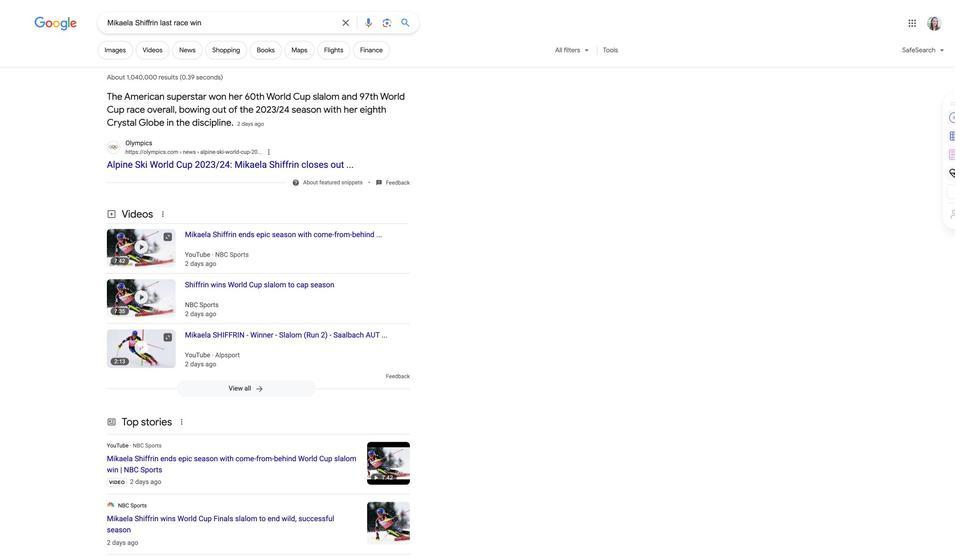 Task type: vqa. For each thing, say whether or not it's contained in the screenshot.
10:20 PM – 10:01 AM + 1's the together
no



Task type: describe. For each thing, give the bounding box(es) containing it.
7 minutes, 42 seconds element
[[371, 474, 397, 482]]

search by voice image
[[363, 17, 374, 28]]

search by image image
[[382, 17, 393, 28]]



Task type: locate. For each thing, give the bounding box(es) containing it.
heading
[[107, 90, 410, 139], [176, 229, 410, 268], [176, 279, 410, 318], [176, 329, 410, 368], [107, 453, 360, 475], [107, 513, 360, 535]]

google image
[[34, 17, 77, 31]]

None search field
[[0, 12, 419, 33]]

None text field
[[126, 148, 262, 156], [178, 149, 262, 155], [126, 148, 262, 156], [178, 149, 262, 155]]

Search text field
[[107, 18, 335, 29]]



